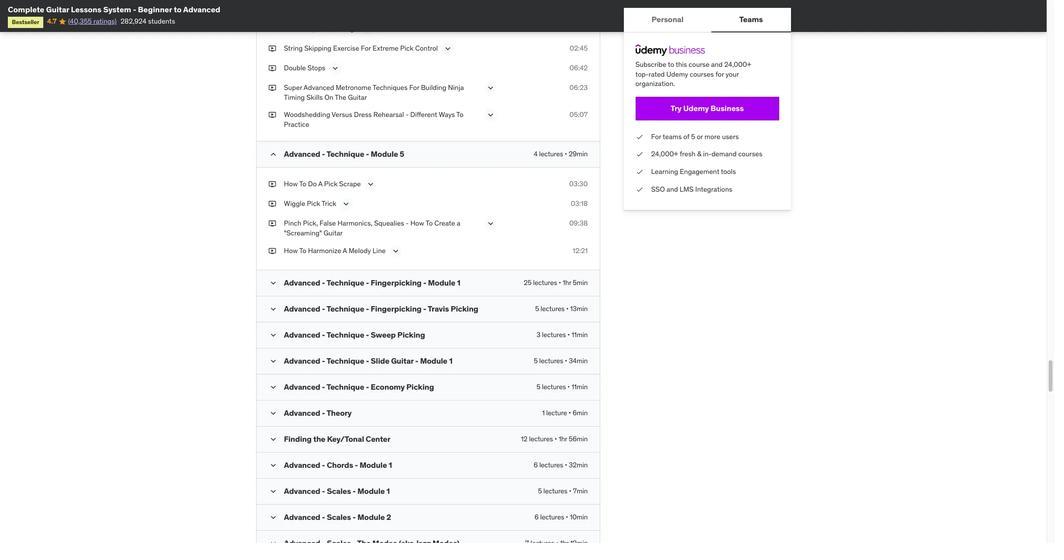Task type: locate. For each thing, give the bounding box(es) containing it.
1 vertical spatial fingerpicking
[[371, 304, 422, 314]]

small image
[[268, 150, 278, 160], [268, 278, 278, 288], [268, 356, 278, 366], [268, 382, 278, 392], [268, 461, 278, 470], [268, 487, 278, 496], [268, 539, 278, 543]]

users
[[722, 132, 739, 141]]

small image for advanced - scales - module 1
[[268, 487, 278, 496]]

1hr left 5min at bottom
[[563, 278, 571, 287]]

udemy down this
[[667, 70, 688, 78]]

pick left control
[[400, 44, 414, 53]]

1 horizontal spatial and
[[711, 60, 723, 69]]

0 vertical spatial picking
[[451, 304, 478, 314]]

show lecture description image right trick
[[341, 199, 351, 209]]

to left create
[[426, 219, 433, 228]]

scales
[[327, 486, 351, 496], [327, 512, 351, 522]]

engagement
[[680, 167, 720, 176]]

1 horizontal spatial to
[[668, 60, 674, 69]]

a right do
[[318, 180, 323, 189]]

• for finding the key/tonal center
[[555, 434, 557, 443]]

tab list
[[624, 8, 791, 32]]

a left the melody
[[343, 246, 347, 255]]

advanced for advanced - scales - module 2
[[284, 512, 320, 522]]

5 down 5 lectures • 34min
[[537, 382, 540, 391]]

1 small image from the top
[[268, 150, 278, 160]]

• left 29min
[[565, 150, 567, 159]]

2 vertical spatial how
[[284, 246, 298, 255]]

6 for advanced - chords - module 1
[[534, 461, 538, 469]]

5 lectures • 34min
[[534, 356, 588, 365]]

fingerpicking up sweep
[[371, 304, 422, 314]]

2 fingerpicking from the top
[[371, 304, 422, 314]]

courses right demand
[[738, 150, 763, 159]]

show lecture description image for double stops
[[330, 63, 340, 73]]

show lecture description image right scrape
[[366, 180, 376, 189]]

show lecture description image for basic amplifier settings
[[362, 24, 372, 34]]

how down "screaming" at the left top of page
[[284, 246, 298, 255]]

theory
[[327, 408, 352, 418]]

• for advanced - scales - module 1
[[569, 487, 572, 495]]

1hr for finding the key/tonal center
[[559, 434, 567, 443]]

lectures for advanced - technique - economy picking
[[542, 382, 566, 391]]

1 horizontal spatial for
[[409, 83, 419, 92]]

beginner
[[138, 4, 172, 14]]

sso and lms integrations
[[651, 185, 732, 194]]

1 horizontal spatial 24,000+
[[724, 60, 751, 69]]

create
[[435, 219, 455, 228]]

xsmall image for how to do a pick scrape
[[268, 180, 276, 189]]

282,924
[[121, 17, 146, 26]]

how to harmonize a melody line
[[284, 246, 386, 255]]

teams button
[[712, 8, 791, 31]]

• up 1 lecture • 6min
[[568, 382, 570, 391]]

0 vertical spatial and
[[711, 60, 723, 69]]

• left 10min
[[566, 513, 568, 522]]

xsmall image left basic
[[268, 24, 276, 34]]

5 lectures • 13min
[[535, 304, 588, 313]]

to inside subscribe to this course and 24,000+ top‑rated udemy courses for your organization.
[[668, 60, 674, 69]]

module for advanced - chords - module 1
[[360, 460, 387, 470]]

advanced for advanced - technique - sweep picking
[[284, 330, 320, 340]]

to right ways at the left top of the page
[[456, 110, 464, 119]]

4 technique from the top
[[327, 330, 364, 340]]

show lecture description image for wiggle pick trick
[[341, 199, 351, 209]]

lectures
[[539, 150, 563, 159], [533, 278, 557, 287], [541, 304, 565, 313], [542, 330, 566, 339], [539, 356, 563, 365], [542, 382, 566, 391], [529, 434, 553, 443], [539, 461, 563, 469], [544, 487, 568, 495], [540, 513, 564, 522]]

small image for advanced - technique - slide guitar - module 1
[[268, 356, 278, 366]]

xsmall image left super
[[268, 83, 276, 93]]

2 horizontal spatial pick
[[400, 44, 414, 53]]

• for advanced - technique - fingerpicking - module 1
[[559, 278, 561, 287]]

show lecture description image right the a
[[486, 219, 495, 229]]

0 vertical spatial 11min
[[572, 330, 588, 339]]

1 lecture • 6min
[[542, 408, 588, 417]]

scales down advanced - chords - module 1
[[327, 486, 351, 496]]

24,000+ inside subscribe to this course and 24,000+ top‑rated udemy courses for your organization.
[[724, 60, 751, 69]]

show lecture description image for string skipping exercise for extreme pick control
[[443, 44, 453, 54]]

"screaming"
[[284, 229, 322, 237]]

a
[[318, 180, 323, 189], [343, 246, 347, 255]]

technique up advanced - technique - sweep picking
[[327, 304, 364, 314]]

lectures for advanced - technique - fingerpicking - travis picking
[[541, 304, 565, 313]]

dress
[[354, 110, 372, 119]]

how for how to do a pick scrape
[[284, 180, 298, 189]]

0 horizontal spatial for
[[361, 44, 371, 53]]

• left 56min
[[555, 434, 557, 443]]

1 vertical spatial and
[[667, 185, 678, 194]]

technique down the 'how to harmonize a melody line'
[[327, 278, 364, 287]]

• left 6min
[[569, 408, 571, 417]]

2 scales from the top
[[327, 512, 351, 522]]

1hr for advanced - technique - fingerpicking - module 1
[[563, 278, 571, 287]]

6 down 12 lectures • 1hr 56min
[[534, 461, 538, 469]]

5 down 3
[[534, 356, 538, 365]]

guitar down metronome
[[348, 93, 367, 102]]

1 horizontal spatial a
[[343, 246, 347, 255]]

advanced - scales - module 2
[[284, 512, 391, 522]]

•
[[565, 150, 567, 159], [559, 278, 561, 287], [566, 304, 569, 313], [568, 330, 570, 339], [565, 356, 567, 365], [568, 382, 570, 391], [569, 408, 571, 417], [555, 434, 557, 443], [565, 461, 567, 469], [569, 487, 572, 495], [566, 513, 568, 522]]

pinch pick, false harmonics, squealies - how to create a "screaming" guitar
[[284, 219, 460, 237]]

to up students
[[174, 4, 182, 14]]

06:42
[[570, 63, 588, 72]]

lectures right the 25 at the bottom of the page
[[533, 278, 557, 287]]

&
[[697, 150, 702, 159]]

5 lectures • 7min
[[538, 487, 588, 495]]

3 small image from the top
[[268, 356, 278, 366]]

xsmall image
[[268, 24, 276, 34], [268, 83, 276, 93], [268, 110, 276, 120], [636, 167, 643, 177], [268, 180, 276, 189], [268, 199, 276, 209], [268, 219, 276, 229]]

0 vertical spatial a
[[318, 180, 323, 189]]

1 vertical spatial to
[[668, 60, 674, 69]]

lectures for advanced - scales - module 1
[[544, 487, 568, 495]]

lectures down 25 lectures • 1hr 5min
[[541, 304, 565, 313]]

pinch
[[284, 219, 301, 228]]

5 small image from the top
[[268, 461, 278, 470]]

picking right economy at the bottom left
[[406, 382, 434, 392]]

0 horizontal spatial a
[[318, 180, 323, 189]]

picking right sweep
[[398, 330, 425, 340]]

show lecture description image for super advanced metronome techniques for building ninja timing skills on the guitar
[[486, 83, 495, 93]]

5 right of
[[691, 132, 695, 141]]

2 vertical spatial for
[[651, 132, 661, 141]]

• for advanced - technique - slide guitar - module 1
[[565, 356, 567, 365]]

the
[[335, 93, 346, 102]]

top‑rated
[[636, 70, 665, 78]]

13min
[[570, 304, 588, 313]]

1 horizontal spatial pick
[[324, 180, 338, 189]]

• down 5 lectures • 13min
[[568, 330, 570, 339]]

0 vertical spatial for
[[361, 44, 371, 53]]

2 small image from the top
[[268, 330, 278, 340]]

courses inside subscribe to this course and 24,000+ top‑rated udemy courses for your organization.
[[690, 70, 714, 78]]

extreme
[[373, 44, 399, 53]]

1 vertical spatial 1hr
[[559, 434, 567, 443]]

false
[[320, 219, 336, 228]]

1 small image from the top
[[268, 304, 278, 314]]

how left create
[[410, 219, 424, 228]]

4 small image from the top
[[268, 434, 278, 444]]

lectures left 7min
[[544, 487, 568, 495]]

scales for 2
[[327, 512, 351, 522]]

to left this
[[668, 60, 674, 69]]

1 vertical spatial 11min
[[572, 382, 588, 391]]

1 vertical spatial how
[[410, 219, 424, 228]]

11min down 13min
[[572, 330, 588, 339]]

xsmall image left pinch
[[268, 219, 276, 229]]

0 horizontal spatial and
[[667, 185, 678, 194]]

and up for in the right of the page
[[711, 60, 723, 69]]

small image for advanced - scales - module 2
[[268, 513, 278, 522]]

lessons
[[71, 4, 101, 14]]

4 small image from the top
[[268, 382, 278, 392]]

2 small image from the top
[[268, 278, 278, 288]]

technique for advanced - technique - slide guitar - module 1
[[327, 356, 364, 366]]

0 vertical spatial fingerpicking
[[371, 278, 422, 287]]

xsmall image left wiggle on the left of page
[[268, 199, 276, 209]]

of
[[684, 132, 690, 141]]

11min up 6min
[[572, 382, 588, 391]]

3 technique from the top
[[327, 304, 364, 314]]

for left building
[[409, 83, 419, 92]]

show lecture description image for how to harmonize a melody line
[[391, 246, 401, 256]]

• for advanced - theory
[[569, 408, 571, 417]]

technique up theory
[[327, 382, 364, 392]]

xsmall image
[[268, 44, 276, 53], [268, 63, 276, 73], [636, 132, 643, 142], [636, 150, 643, 159], [636, 185, 643, 194], [268, 246, 276, 256]]

guitar inside super advanced metronome techniques for building ninja timing skills on the guitar
[[348, 93, 367, 102]]

how to do a pick scrape
[[284, 180, 361, 189]]

10min
[[570, 513, 588, 522]]

small image for advanced - theory
[[268, 408, 278, 418]]

0 horizontal spatial 24,000+
[[651, 150, 678, 159]]

xsmall image for pinch pick, false harmonics, squealies - how to create a "screaming" guitar
[[268, 219, 276, 229]]

courses down course
[[690, 70, 714, 78]]

1
[[457, 278, 461, 287], [449, 356, 453, 366], [542, 408, 545, 417], [389, 460, 392, 470], [387, 486, 390, 496]]

integrations
[[695, 185, 732, 194]]

show lecture description image right ninja
[[486, 83, 495, 93]]

advanced inside super advanced metronome techniques for building ninja timing skills on the guitar
[[304, 83, 334, 92]]

advanced - technique - fingerpicking - travis picking
[[284, 304, 478, 314]]

11min for advanced - technique - economy picking
[[572, 382, 588, 391]]

bestseller
[[12, 18, 39, 26]]

timing
[[284, 93, 305, 102]]

module for advanced - scales - module 2
[[358, 512, 385, 522]]

pick,
[[303, 219, 318, 228]]

0 horizontal spatial pick
[[307, 199, 320, 208]]

fingerpicking for travis
[[371, 304, 422, 314]]

sso
[[651, 185, 665, 194]]

show lecture description image right line
[[391, 246, 401, 256]]

• left 5min at bottom
[[559, 278, 561, 287]]

29min
[[569, 150, 588, 159]]

and
[[711, 60, 723, 69], [667, 185, 678, 194]]

0 vertical spatial to
[[174, 4, 182, 14]]

scales down advanced - scales - module 1
[[327, 512, 351, 522]]

5 up 3
[[535, 304, 539, 313]]

and right 'sso' on the right top of the page
[[667, 185, 678, 194]]

technique
[[327, 149, 364, 159], [327, 278, 364, 287], [327, 304, 364, 314], [327, 330, 364, 340], [327, 356, 364, 366], [327, 382, 364, 392]]

sweep
[[371, 330, 396, 340]]

advanced for advanced - technique - fingerpicking - module 1
[[284, 278, 320, 287]]

technique for advanced - technique - module 5
[[327, 149, 364, 159]]

lectures for advanced - technique - sweep picking
[[542, 330, 566, 339]]

• for advanced - technique - sweep picking
[[568, 330, 570, 339]]

picking right travis
[[451, 304, 478, 314]]

personal
[[652, 14, 684, 24]]

4
[[534, 150, 538, 159]]

1 technique from the top
[[327, 149, 364, 159]]

02:45
[[570, 44, 588, 53]]

finding
[[284, 434, 312, 444]]

2 horizontal spatial for
[[651, 132, 661, 141]]

11min
[[572, 330, 588, 339], [572, 382, 588, 391]]

xsmall image left practice
[[268, 110, 276, 120]]

do
[[308, 180, 317, 189]]

lectures left 10min
[[540, 513, 564, 522]]

module for advanced - technique - module 5
[[371, 149, 398, 159]]

6 small image from the top
[[268, 487, 278, 496]]

5 small image from the top
[[268, 513, 278, 522]]

small image
[[268, 304, 278, 314], [268, 330, 278, 340], [268, 408, 278, 418], [268, 434, 278, 444], [268, 513, 278, 522]]

xsmall image left do
[[268, 180, 276, 189]]

show lecture description image for how to do a pick scrape
[[366, 180, 376, 189]]

1 11min from the top
[[572, 330, 588, 339]]

2 technique from the top
[[327, 278, 364, 287]]

fingerpicking up advanced - technique - fingerpicking - travis picking
[[371, 278, 422, 287]]

5 for advanced - technique - slide guitar - module 1
[[534, 356, 538, 365]]

2 11min from the top
[[572, 382, 588, 391]]

lectures right 4
[[539, 150, 563, 159]]

0 vertical spatial udemy
[[667, 70, 688, 78]]

06:23
[[570, 83, 588, 92]]

double stops
[[284, 63, 325, 72]]

24,000+ up your
[[724, 60, 751, 69]]

subscribe to this course and 24,000+ top‑rated udemy courses for your organization.
[[636, 60, 751, 88]]

pick left trick
[[307, 199, 320, 208]]

basic
[[284, 24, 301, 33]]

3 small image from the top
[[268, 408, 278, 418]]

squealies
[[374, 219, 404, 228]]

lectures for advanced - technique - module 5
[[539, 150, 563, 159]]

super advanced metronome techniques for building ninja timing skills on the guitar
[[284, 83, 464, 102]]

show lecture description image right control
[[443, 44, 453, 54]]

• left 13min
[[566, 304, 569, 313]]

6 lectures • 32min
[[534, 461, 588, 469]]

12 lectures • 1hr 56min
[[521, 434, 588, 443]]

• for advanced - scales - module 2
[[566, 513, 568, 522]]

0 vertical spatial 1hr
[[563, 278, 571, 287]]

technique up scrape
[[327, 149, 364, 159]]

0 vertical spatial 24,000+
[[724, 60, 751, 69]]

5 down 6 lectures • 32min
[[538, 487, 542, 495]]

technique up advanced - technique - slide guitar - module 1
[[327, 330, 364, 340]]

guitar down false
[[324, 229, 343, 237]]

1 scales from the top
[[327, 486, 351, 496]]

a for do
[[318, 180, 323, 189]]

pick
[[400, 44, 414, 53], [324, 180, 338, 189], [307, 199, 320, 208]]

5 down rehearsal
[[400, 149, 404, 159]]

lectures up lecture
[[542, 382, 566, 391]]

• left 34min
[[565, 356, 567, 365]]

• left 32min
[[565, 461, 567, 469]]

trick
[[322, 199, 336, 208]]

lectures right 3
[[542, 330, 566, 339]]

- inside woodshedding versus dress rehearsal - different ways to practice
[[406, 110, 409, 119]]

business
[[711, 103, 744, 113]]

for left teams
[[651, 132, 661, 141]]

6 down "5 lectures • 7min"
[[535, 513, 539, 522]]

xsmall image left learning
[[636, 167, 643, 177]]

on
[[325, 93, 333, 102]]

0 vertical spatial how
[[284, 180, 298, 189]]

0 vertical spatial 6
[[534, 461, 538, 469]]

1hr left 56min
[[559, 434, 567, 443]]

1 horizontal spatial courses
[[738, 150, 763, 159]]

1 vertical spatial scales
[[327, 512, 351, 522]]

show lecture description image up string skipping exercise for extreme pick control on the top
[[362, 24, 372, 34]]

lectures for advanced - chords - module 1
[[539, 461, 563, 469]]

• left 7min
[[569, 487, 572, 495]]

ratings)
[[93, 17, 117, 26]]

12:21
[[573, 246, 588, 255]]

fresh
[[680, 150, 696, 159]]

for left 'extreme'
[[361, 44, 371, 53]]

udemy right try
[[683, 103, 709, 113]]

technique down advanced - technique - sweep picking
[[327, 356, 364, 366]]

lectures for advanced - technique - slide guitar - module 1
[[539, 356, 563, 365]]

0 vertical spatial courses
[[690, 70, 714, 78]]

advanced
[[183, 4, 220, 14], [304, 83, 334, 92], [284, 149, 320, 159], [284, 278, 320, 287], [284, 304, 320, 314], [284, 330, 320, 340], [284, 356, 320, 366], [284, 382, 320, 392], [284, 408, 320, 418], [284, 460, 320, 470], [284, 486, 320, 496], [284, 512, 320, 522]]

1 vertical spatial a
[[343, 246, 347, 255]]

advanced for advanced - technique - slide guitar - module 1
[[284, 356, 320, 366]]

show lecture description image right ways at the left top of the page
[[486, 110, 495, 120]]

show lecture description image
[[362, 24, 372, 34], [330, 63, 340, 73], [341, 199, 351, 209], [486, 219, 495, 229]]

24,000+
[[724, 60, 751, 69], [651, 150, 678, 159]]

for inside super advanced metronome techniques for building ninja timing skills on the guitar
[[409, 83, 419, 92]]

wiggle
[[284, 199, 305, 208]]

24,000+ up learning
[[651, 150, 678, 159]]

how up wiggle on the left of page
[[284, 180, 298, 189]]

0 vertical spatial scales
[[327, 486, 351, 496]]

lectures left 34min
[[539, 356, 563, 365]]

small image for advanced - technique - module 5
[[268, 150, 278, 160]]

pick right do
[[324, 180, 338, 189]]

6 technique from the top
[[327, 382, 364, 392]]

09:38
[[569, 219, 588, 228]]

1 vertical spatial picking
[[398, 330, 425, 340]]

udemy business image
[[636, 44, 705, 56]]

1 fingerpicking from the top
[[371, 278, 422, 287]]

5 technique from the top
[[327, 356, 364, 366]]

advanced for advanced - technique - economy picking
[[284, 382, 320, 392]]

to left do
[[299, 180, 306, 189]]

0 horizontal spatial courses
[[690, 70, 714, 78]]

show lecture description image right stops on the top of page
[[330, 63, 340, 73]]

learning
[[651, 167, 678, 176]]

show lecture description image
[[443, 44, 453, 54], [486, 83, 495, 93], [486, 110, 495, 120], [366, 180, 376, 189], [391, 246, 401, 256]]

1 vertical spatial for
[[409, 83, 419, 92]]

5min
[[573, 278, 588, 287]]

lectures down 12 lectures • 1hr 56min
[[539, 461, 563, 469]]

lectures right 12
[[529, 434, 553, 443]]

tab list containing personal
[[624, 8, 791, 32]]

teams
[[740, 14, 763, 24]]

advanced for advanced - chords - module 1
[[284, 460, 320, 470]]

2 vertical spatial picking
[[406, 382, 434, 392]]

picking for advanced - technique - sweep picking
[[398, 330, 425, 340]]

1 vertical spatial 6
[[535, 513, 539, 522]]

2 vertical spatial pick
[[307, 199, 320, 208]]

0 vertical spatial pick
[[400, 44, 414, 53]]



Task type: describe. For each thing, give the bounding box(es) containing it.
advanced - technique - module 5
[[284, 149, 404, 159]]

4.7
[[47, 17, 57, 26]]

try udemy business
[[671, 103, 744, 113]]

• for advanced - chords - module 1
[[565, 461, 567, 469]]

lectures for advanced - scales - module 2
[[540, 513, 564, 522]]

5 for advanced - technique - economy picking
[[537, 382, 540, 391]]

advanced for advanced - technique - fingerpicking - travis picking
[[284, 304, 320, 314]]

advanced - theory
[[284, 408, 352, 418]]

a for harmonize
[[343, 246, 347, 255]]

building
[[421, 83, 446, 92]]

small image for finding the key/tonal center
[[268, 434, 278, 444]]

xsmall image for basic amplifier settings
[[268, 24, 276, 34]]

wiggle pick trick
[[284, 199, 336, 208]]

13:31
[[573, 24, 588, 33]]

subscribe
[[636, 60, 667, 69]]

4 lectures • 29min
[[534, 150, 588, 159]]

advanced for advanced - technique - module 5
[[284, 149, 320, 159]]

0 horizontal spatial to
[[174, 4, 182, 14]]

scrape
[[339, 180, 361, 189]]

1 vertical spatial courses
[[738, 150, 763, 159]]

small image for advanced - technique - sweep picking
[[268, 330, 278, 340]]

small image for advanced - chords - module 1
[[268, 461, 278, 470]]

complete
[[8, 4, 44, 14]]

rehearsal
[[373, 110, 404, 119]]

• for advanced - technique - module 5
[[565, 150, 567, 159]]

advanced - scales - module 1
[[284, 486, 390, 496]]

scales for 1
[[327, 486, 351, 496]]

guitar up 4.7 on the left
[[46, 4, 69, 14]]

technique for advanced - technique - sweep picking
[[327, 330, 364, 340]]

for teams of 5 or more users
[[651, 132, 739, 141]]

6 for advanced - scales - module 2
[[535, 513, 539, 522]]

1 vertical spatial 24,000+
[[651, 150, 678, 159]]

picking for advanced - technique - economy picking
[[406, 382, 434, 392]]

technique for advanced - technique - fingerpicking - travis picking
[[327, 304, 364, 314]]

exercise
[[333, 44, 359, 53]]

for
[[716, 70, 724, 78]]

6min
[[573, 408, 588, 417]]

advanced - technique - economy picking
[[284, 382, 434, 392]]

technique for advanced - technique - fingerpicking - module 1
[[327, 278, 364, 287]]

xsmall image for woodshedding versus dress rehearsal - different ways to practice
[[268, 110, 276, 120]]

string
[[284, 44, 303, 53]]

or
[[697, 132, 703, 141]]

1 vertical spatial udemy
[[683, 103, 709, 113]]

to down "screaming" at the left top of page
[[299, 246, 306, 255]]

try udemy business link
[[636, 97, 779, 120]]

ninja
[[448, 83, 464, 92]]

advanced - technique - sweep picking
[[284, 330, 425, 340]]

woodshedding versus dress rehearsal - different ways to practice
[[284, 110, 464, 129]]

technique for advanced - technique - economy picking
[[327, 382, 364, 392]]

• for advanced - technique - fingerpicking - travis picking
[[566, 304, 569, 313]]

economy
[[371, 382, 405, 392]]

module for advanced - scales - module 1
[[358, 486, 385, 496]]

learning engagement tools
[[651, 167, 736, 176]]

advanced for advanced - theory
[[284, 408, 320, 418]]

advanced for advanced - scales - module 1
[[284, 486, 320, 496]]

chords
[[327, 460, 353, 470]]

xsmall image for wiggle pick trick
[[268, 199, 276, 209]]

32min
[[569, 461, 588, 469]]

stops
[[308, 63, 325, 72]]

282,924 students
[[121, 17, 175, 26]]

a
[[457, 219, 460, 228]]

techniques
[[373, 83, 408, 92]]

lectures for advanced - technique - fingerpicking - module 1
[[533, 278, 557, 287]]

show lecture description image for woodshedding versus dress rehearsal - different ways to practice
[[486, 110, 495, 120]]

5 lectures • 11min
[[537, 382, 588, 391]]

and inside subscribe to this course and 24,000+ top‑rated udemy courses for your organization.
[[711, 60, 723, 69]]

practice
[[284, 120, 309, 129]]

advanced - technique - slide guitar - module 1
[[284, 356, 453, 366]]

show lecture description image for pinch pick, false harmonics, squealies - how to create a "screaming" guitar
[[486, 219, 495, 229]]

harmonics,
[[338, 219, 373, 228]]

7 small image from the top
[[268, 539, 278, 543]]

to inside woodshedding versus dress rehearsal - different ways to practice
[[456, 110, 464, 119]]

complete guitar lessons system - beginner to advanced
[[8, 4, 220, 14]]

56min
[[569, 434, 588, 443]]

advanced - chords - module 1
[[284, 460, 392, 470]]

• for advanced - technique - economy picking
[[568, 382, 570, 391]]

settings
[[332, 24, 357, 33]]

double
[[284, 63, 306, 72]]

3 lectures • 11min
[[537, 330, 588, 339]]

slide
[[371, 356, 390, 366]]

skills
[[306, 93, 323, 102]]

(40,355 ratings)
[[68, 17, 117, 26]]

the
[[313, 434, 325, 444]]

5 for advanced - technique - fingerpicking - travis picking
[[535, 304, 539, 313]]

ways
[[439, 110, 455, 119]]

metronome
[[336, 83, 371, 92]]

key/tonal
[[327, 434, 364, 444]]

how for how to harmonize a melody line
[[284, 246, 298, 255]]

to inside pinch pick, false harmonics, squealies - how to create a "screaming" guitar
[[426, 219, 433, 228]]

demand
[[712, 150, 737, 159]]

udemy inside subscribe to this course and 24,000+ top‑rated udemy courses for your organization.
[[667, 70, 688, 78]]

small image for advanced - technique - economy picking
[[268, 382, 278, 392]]

small image for advanced - technique - fingerpicking - travis picking
[[268, 304, 278, 314]]

24,000+ fresh & in-demand courses
[[651, 150, 763, 159]]

advanced - technique - fingerpicking - module 1
[[284, 278, 461, 287]]

harmonize
[[308, 246, 341, 255]]

lectures for finding the key/tonal center
[[529, 434, 553, 443]]

fingerpicking for module
[[371, 278, 422, 287]]

5 for advanced - scales - module 1
[[538, 487, 542, 495]]

super
[[284, 83, 302, 92]]

guitar inside pinch pick, false harmonics, squealies - how to create a "screaming" guitar
[[324, 229, 343, 237]]

different
[[410, 110, 437, 119]]

lecture
[[546, 408, 567, 417]]

control
[[415, 44, 438, 53]]

guitar right slide
[[391, 356, 414, 366]]

teams
[[663, 132, 682, 141]]

versus
[[332, 110, 352, 119]]

- inside pinch pick, false harmonics, squealies - how to create a "screaming" guitar
[[406, 219, 409, 228]]

amplifier
[[302, 24, 330, 33]]

basic amplifier settings
[[284, 24, 357, 33]]

course
[[689, 60, 710, 69]]

string skipping exercise for extreme pick control
[[284, 44, 438, 53]]

25 lectures • 1hr 5min
[[524, 278, 588, 287]]

small image for advanced - technique - fingerpicking - module 1
[[268, 278, 278, 288]]

3
[[537, 330, 540, 339]]

1 vertical spatial pick
[[324, 180, 338, 189]]

system
[[103, 4, 131, 14]]

personal button
[[624, 8, 712, 31]]

11min for advanced - technique - sweep picking
[[572, 330, 588, 339]]

03:18
[[571, 199, 588, 208]]

xsmall image for super advanced metronome techniques for building ninja timing skills on the guitar
[[268, 83, 276, 93]]

finding the key/tonal center
[[284, 434, 391, 444]]

in-
[[703, 150, 712, 159]]

travis
[[428, 304, 449, 314]]

how inside pinch pick, false harmonics, squealies - how to create a "screaming" guitar
[[410, 219, 424, 228]]

03:30
[[569, 180, 588, 189]]



Task type: vqa. For each thing, say whether or not it's contained in the screenshot.


